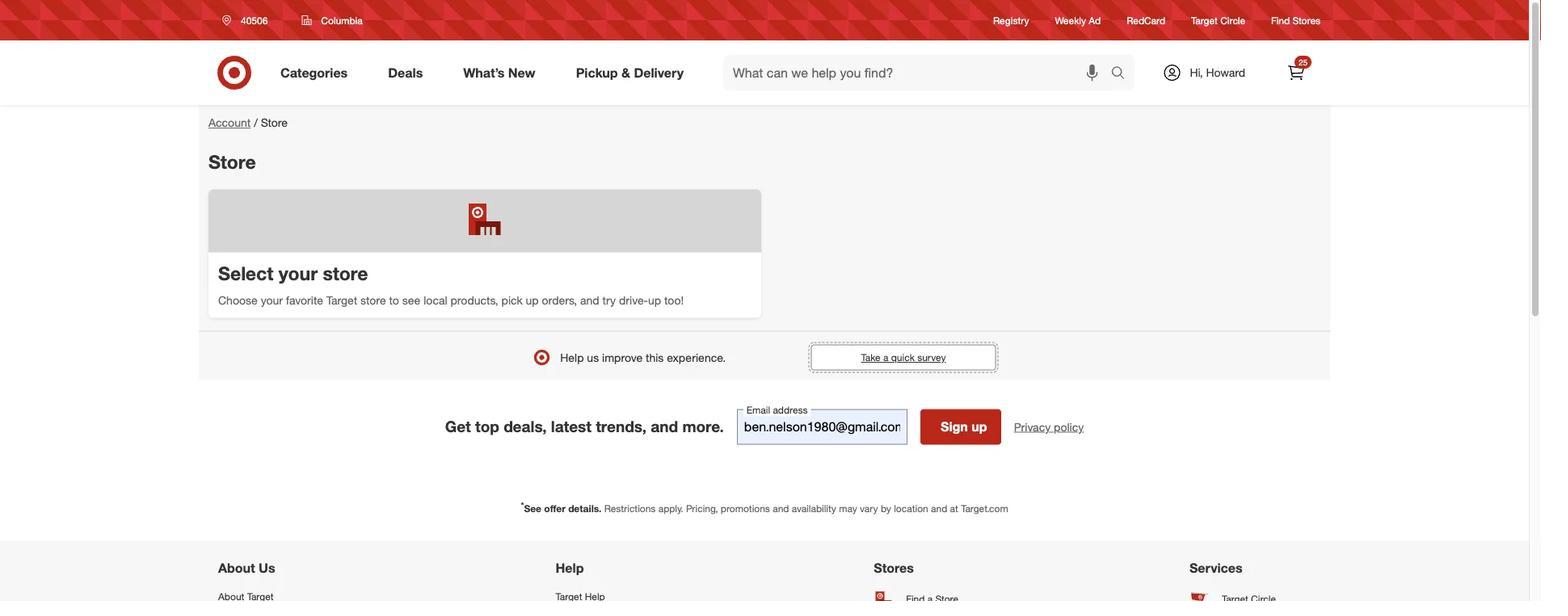 Task type: describe. For each thing, give the bounding box(es) containing it.
by
[[881, 502, 891, 514]]

up inside button
[[972, 419, 987, 435]]

redcard
[[1127, 14, 1166, 26]]

columbia
[[321, 14, 363, 26]]

account / store
[[209, 116, 288, 130]]

pick
[[502, 293, 523, 307]]

0 vertical spatial stores
[[1293, 14, 1321, 26]]

what's
[[463, 65, 505, 80]]

hi, howard
[[1190, 65, 1246, 80]]

at
[[950, 502, 959, 514]]

sign up button
[[920, 409, 1001, 445]]

* see offer details. restrictions apply. pricing, promotions and availability may vary by location and at target.com
[[521, 500, 1008, 514]]

us
[[259, 561, 275, 576]]

details.
[[568, 502, 602, 514]]

favorite
[[286, 293, 323, 307]]

vary
[[860, 502, 878, 514]]

ad
[[1089, 14, 1101, 26]]

40506 button
[[212, 6, 285, 35]]

target circle
[[1191, 14, 1246, 26]]

find
[[1272, 14, 1290, 26]]

select your store choose your favorite target store to see local products, pick up orders, and try drive-up too!
[[218, 262, 684, 307]]

target inside select your store choose your favorite target store to see local products, pick up orders, and try drive-up too!
[[326, 293, 357, 307]]

and left "at"
[[931, 502, 948, 514]]

products,
[[451, 293, 498, 307]]

drive-
[[619, 293, 648, 307]]

services
[[1190, 561, 1243, 576]]

privacy policy link
[[1014, 419, 1084, 435]]

improve
[[602, 350, 643, 364]]

find stores link
[[1272, 13, 1321, 27]]

circle
[[1221, 14, 1246, 26]]

sign up
[[941, 419, 987, 435]]

choose
[[218, 293, 258, 307]]

1 vertical spatial your
[[261, 293, 283, 307]]

get top deals, latest trends, and more.
[[445, 417, 724, 436]]

about
[[218, 561, 255, 576]]

local
[[424, 293, 447, 307]]

0 horizontal spatial store
[[209, 150, 256, 173]]

more.
[[683, 417, 724, 436]]

account link
[[209, 116, 251, 130]]

25 link
[[1279, 55, 1314, 91]]

target circle link
[[1191, 13, 1246, 27]]

select
[[218, 262, 273, 285]]

deals link
[[374, 55, 443, 91]]

0 horizontal spatial up
[[526, 293, 539, 307]]

orders,
[[542, 293, 577, 307]]

0 vertical spatial store
[[323, 262, 368, 285]]

redcard link
[[1127, 13, 1166, 27]]

registry link
[[993, 13, 1029, 27]]

take a quick survey
[[861, 351, 946, 364]]

get
[[445, 417, 471, 436]]

privacy
[[1014, 420, 1051, 434]]

this
[[646, 350, 664, 364]]

what's new
[[463, 65, 536, 80]]

a
[[883, 351, 889, 364]]

weekly ad
[[1055, 14, 1101, 26]]

help us improve this experience.
[[560, 350, 726, 364]]

what's new link
[[450, 55, 556, 91]]

search
[[1104, 66, 1143, 82]]

latest
[[551, 417, 592, 436]]

25
[[1299, 57, 1308, 67]]

account
[[209, 116, 251, 130]]

deals,
[[504, 417, 547, 436]]



Task type: locate. For each thing, give the bounding box(es) containing it.
categories link
[[267, 55, 368, 91]]

about us
[[218, 561, 275, 576]]

take
[[861, 351, 881, 364]]

trends,
[[596, 417, 647, 436]]

pickup & delivery
[[576, 65, 684, 80]]

registry
[[993, 14, 1029, 26]]

too!
[[664, 293, 684, 307]]

40506
[[241, 14, 268, 26]]

weekly ad link
[[1055, 13, 1101, 27]]

pickup
[[576, 65, 618, 80]]

0 horizontal spatial target
[[326, 293, 357, 307]]

store left to
[[360, 293, 386, 307]]

/
[[254, 116, 258, 130]]

us
[[587, 350, 599, 364]]

to
[[389, 293, 399, 307]]

target
[[1191, 14, 1218, 26], [326, 293, 357, 307]]

target right favorite
[[326, 293, 357, 307]]

1 horizontal spatial store
[[261, 116, 288, 130]]

0 vertical spatial help
[[560, 350, 584, 364]]

store down account
[[209, 150, 256, 173]]

1 horizontal spatial stores
[[1293, 14, 1321, 26]]

help
[[560, 350, 584, 364], [556, 561, 584, 576]]

stores down the by
[[874, 561, 914, 576]]

policy
[[1054, 420, 1084, 434]]

help for help us improve this experience.
[[560, 350, 584, 364]]

1 vertical spatial store
[[360, 293, 386, 307]]

target left circle
[[1191, 14, 1218, 26]]

1 vertical spatial help
[[556, 561, 584, 576]]

None text field
[[737, 409, 908, 445]]

up left too!
[[648, 293, 661, 307]]

0 vertical spatial target
[[1191, 14, 1218, 26]]

1 horizontal spatial target
[[1191, 14, 1218, 26]]

top
[[475, 417, 499, 436]]

help down offer
[[556, 561, 584, 576]]

columbia button
[[291, 6, 373, 35]]

and
[[580, 293, 599, 307], [651, 417, 678, 436], [773, 502, 789, 514], [931, 502, 948, 514]]

pickup & delivery link
[[562, 55, 704, 91]]

and inside select your store choose your favorite target store to see local products, pick up orders, and try drive-up too!
[[580, 293, 599, 307]]

location
[[894, 502, 929, 514]]

deals
[[388, 65, 423, 80]]

categories
[[280, 65, 348, 80]]

2 horizontal spatial up
[[972, 419, 987, 435]]

1 vertical spatial target
[[326, 293, 357, 307]]

hi,
[[1190, 65, 1203, 80]]

privacy policy
[[1014, 420, 1084, 434]]

take a quick survey button
[[811, 345, 996, 370]]

search button
[[1104, 55, 1143, 94]]

stores
[[1293, 14, 1321, 26], [874, 561, 914, 576]]

up
[[526, 293, 539, 307], [648, 293, 661, 307], [972, 419, 987, 435]]

store
[[323, 262, 368, 285], [360, 293, 386, 307]]

see
[[402, 293, 421, 307]]

and left more.
[[651, 417, 678, 436]]

1 vertical spatial store
[[209, 150, 256, 173]]

target.com
[[961, 502, 1008, 514]]

availability
[[792, 502, 837, 514]]

your left favorite
[[261, 293, 283, 307]]

store right the /
[[261, 116, 288, 130]]

sign
[[941, 419, 968, 435]]

&
[[622, 65, 630, 80]]

new
[[508, 65, 536, 80]]

help left us
[[560, 350, 584, 364]]

your up favorite
[[279, 262, 318, 285]]

*
[[521, 500, 524, 510]]

howard
[[1206, 65, 1246, 80]]

pricing,
[[686, 502, 718, 514]]

apply.
[[659, 502, 683, 514]]

store up favorite
[[323, 262, 368, 285]]

quick
[[891, 351, 915, 364]]

0 vertical spatial store
[[261, 116, 288, 130]]

up right sign
[[972, 419, 987, 435]]

offer
[[544, 502, 566, 514]]

promotions
[[721, 502, 770, 514]]

experience.
[[667, 350, 726, 364]]

0 horizontal spatial stores
[[874, 561, 914, 576]]

try
[[603, 293, 616, 307]]

1 vertical spatial stores
[[874, 561, 914, 576]]

survey
[[918, 351, 946, 364]]

restrictions
[[604, 502, 656, 514]]

1 horizontal spatial up
[[648, 293, 661, 307]]

stores right find
[[1293, 14, 1321, 26]]

and left try
[[580, 293, 599, 307]]

may
[[839, 502, 857, 514]]

find stores
[[1272, 14, 1321, 26]]

your
[[279, 262, 318, 285], [261, 293, 283, 307]]

delivery
[[634, 65, 684, 80]]

0 vertical spatial your
[[279, 262, 318, 285]]

help for help
[[556, 561, 584, 576]]

and left availability
[[773, 502, 789, 514]]

up right pick
[[526, 293, 539, 307]]

weekly
[[1055, 14, 1086, 26]]

What can we help you find? suggestions appear below search field
[[723, 55, 1115, 91]]

store
[[261, 116, 288, 130], [209, 150, 256, 173]]

see
[[524, 502, 542, 514]]



Task type: vqa. For each thing, say whether or not it's contained in the screenshot.
shop registry picks by category all kitchen registry items in the bottom of the page
no



